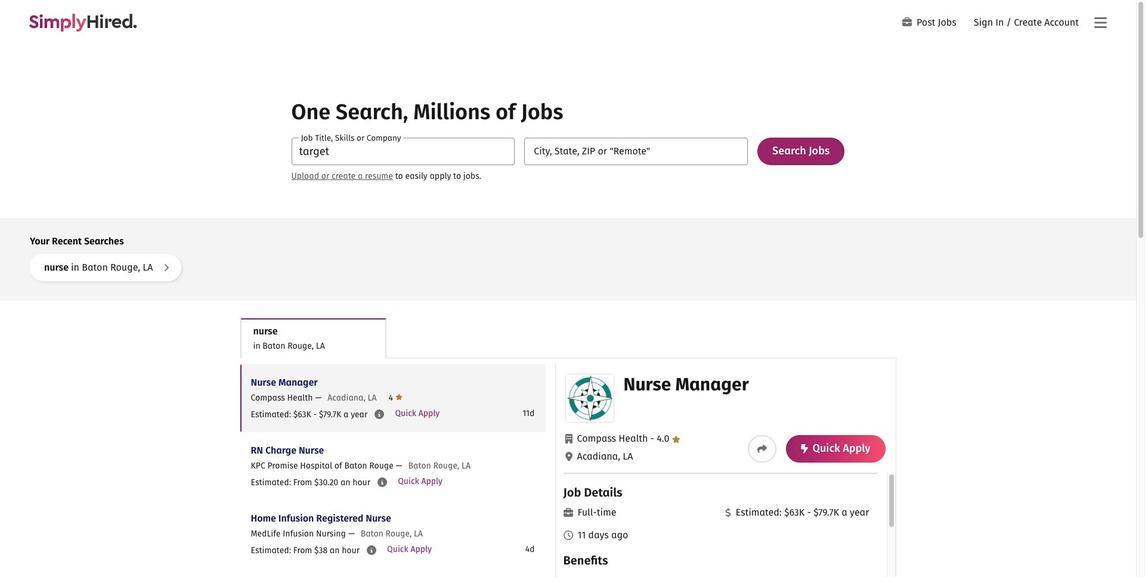 Task type: locate. For each thing, give the bounding box(es) containing it.
0 horizontal spatial 4 out of 5 stars element
[[389, 392, 402, 403]]

0 vertical spatial briefcase image
[[903, 17, 912, 27]]

list
[[240, 364, 546, 577]]

location dot image
[[565, 452, 572, 462]]

4 out of 5 stars element
[[389, 392, 402, 403], [648, 433, 680, 444]]

None field
[[291, 138, 515, 165], [525, 138, 748, 165], [291, 138, 515, 165], [525, 138, 748, 165]]

briefcase image
[[903, 17, 912, 27], [563, 508, 573, 518]]

1 horizontal spatial 4 out of 5 stars element
[[648, 433, 680, 444]]

None text field
[[525, 138, 748, 165]]

4 out of 5 stars element inside nurse manager "element"
[[648, 433, 680, 444]]

clock image
[[563, 531, 573, 540]]

1 vertical spatial 4 out of 5 stars element
[[648, 433, 680, 444]]

company logo for compass health image
[[566, 375, 614, 422]]

None text field
[[291, 138, 515, 165]]

1 vertical spatial briefcase image
[[563, 508, 573, 518]]

job salary disclaimer image
[[375, 410, 384, 419], [367, 546, 376, 555]]

0 vertical spatial 4 out of 5 stars element
[[389, 392, 402, 403]]



Task type: describe. For each thing, give the bounding box(es) containing it.
angle right image
[[164, 263, 170, 272]]

1 vertical spatial job salary disclaimer image
[[367, 546, 376, 555]]

0 horizontal spatial briefcase image
[[563, 508, 573, 518]]

simplyhired logo image
[[29, 14, 137, 32]]

star image
[[395, 392, 402, 402]]

0 vertical spatial job salary disclaimer image
[[375, 410, 384, 419]]

nurse manager element
[[555, 364, 896, 577]]

bolt lightning image
[[801, 444, 808, 454]]

job salary disclaimer image
[[378, 478, 387, 487]]

building image
[[565, 434, 572, 444]]

dollar sign image
[[725, 508, 731, 518]]

star image
[[672, 436, 680, 443]]

main menu image
[[1094, 16, 1107, 30]]

1 horizontal spatial briefcase image
[[903, 17, 912, 27]]

share this job image
[[757, 444, 767, 454]]



Task type: vqa. For each thing, say whether or not it's contained in the screenshot.
6th OPTION from the bottom
no



